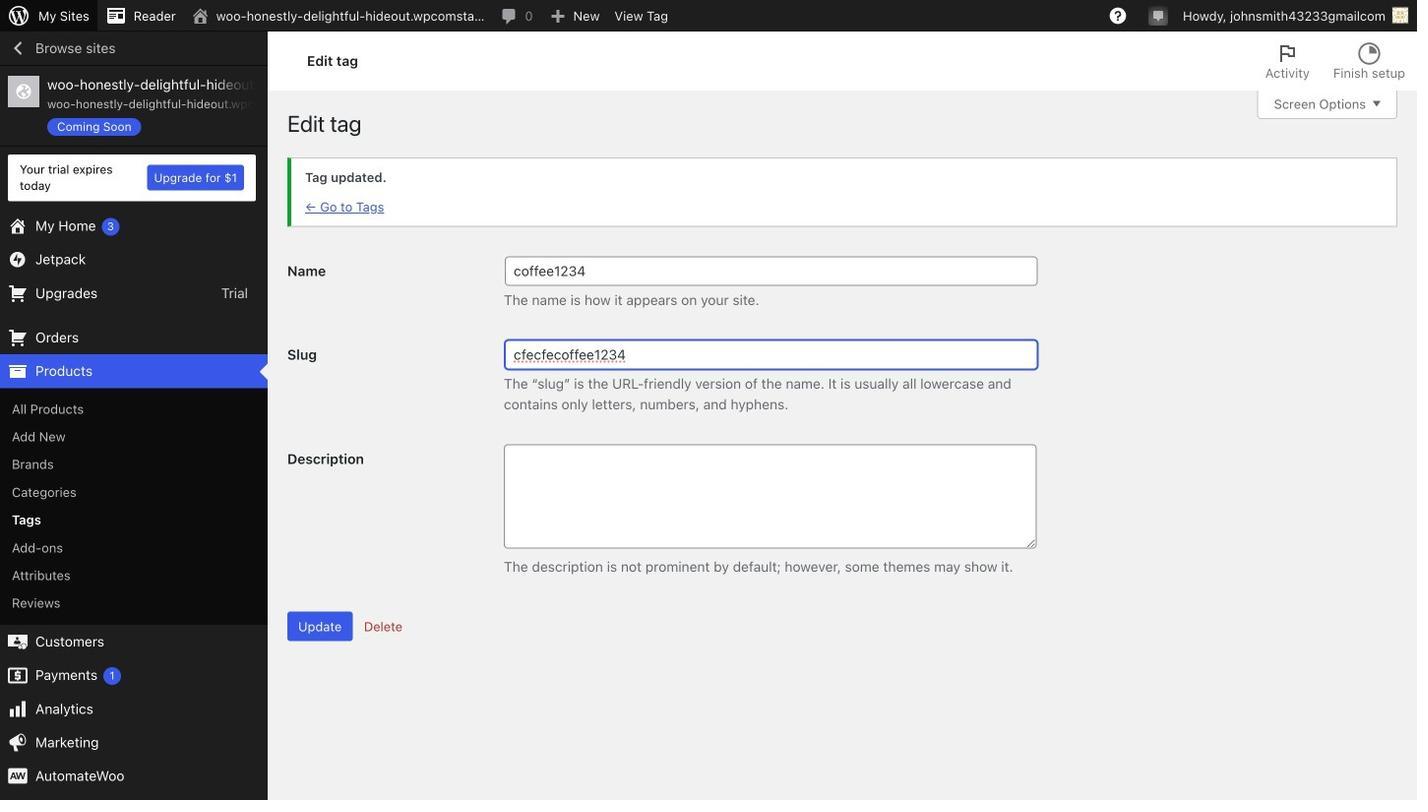 Task type: describe. For each thing, give the bounding box(es) containing it.
notification image
[[1151, 7, 1167, 23]]

main menu navigation
[[0, 32, 268, 800]]



Task type: vqa. For each thing, say whether or not it's contained in the screenshot.
tab list
yes



Task type: locate. For each thing, give the bounding box(es) containing it.
None text field
[[504, 444, 1037, 549]]

None text field
[[505, 256, 1038, 286], [505, 340, 1038, 370], [505, 256, 1038, 286], [505, 340, 1038, 370]]

tab list
[[1254, 32, 1418, 91]]

toolbar navigation
[[0, 0, 1418, 35]]

None submit
[[288, 612, 353, 642]]



